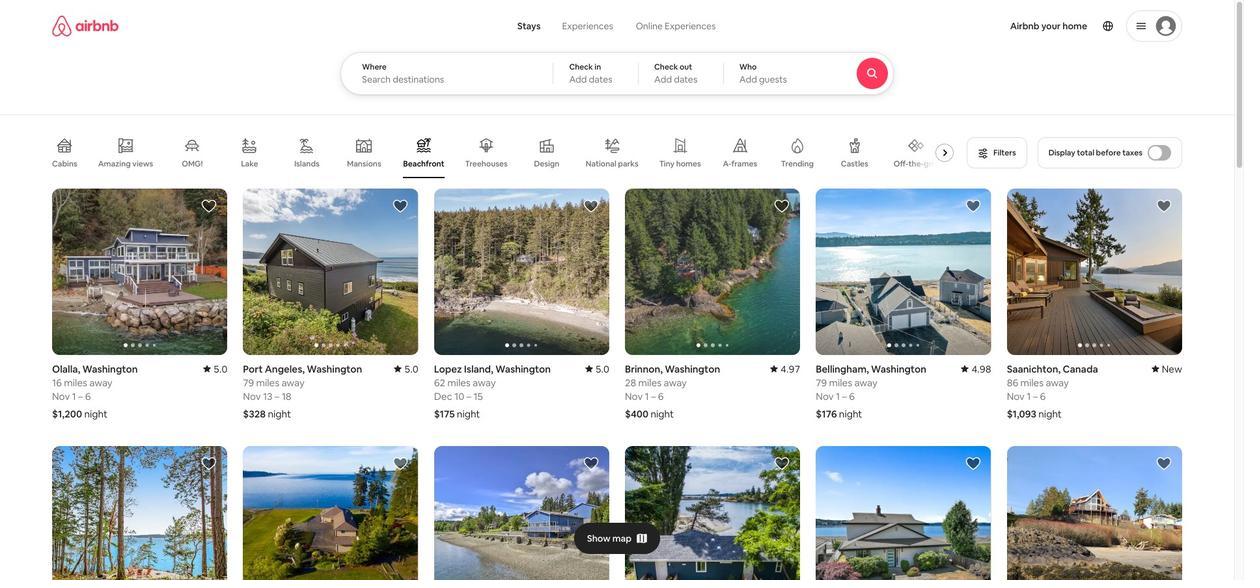 Task type: locate. For each thing, give the bounding box(es) containing it.
5 – from the left
[[467, 391, 471, 403]]

add
[[569, 74, 587, 85], [655, 74, 672, 85], [740, 74, 757, 85]]

experiences
[[562, 20, 613, 32], [665, 20, 716, 32]]

3 night from the left
[[651, 408, 674, 421]]

off-the-grid
[[894, 159, 939, 169]]

6 away from the left
[[1046, 377, 1069, 389]]

2 nov from the left
[[243, 391, 261, 403]]

washington for 28 miles away
[[665, 363, 720, 376]]

– up $1,093
[[1033, 391, 1038, 403]]

add to wishlist: brinnon, washington image
[[775, 199, 790, 214]]

1 for $1,200
[[72, 391, 76, 403]]

dates down in
[[589, 74, 613, 85]]

night down 10
[[457, 408, 480, 421]]

0 horizontal spatial 79
[[243, 377, 254, 389]]

62
[[434, 377, 445, 389]]

away inside olalla, washington 16 miles away nov 1 – 6 $1,200 night
[[89, 377, 112, 389]]

4.97
[[781, 363, 801, 376]]

away inside brinnon, washington 28 miles away nov 1 – 6 $400 night
[[664, 377, 687, 389]]

check for check out add dates
[[655, 62, 678, 72]]

dates inside check out add dates
[[674, 74, 698, 85]]

nov inside olalla, washington 16 miles away nov 1 – 6 $1,200 night
[[52, 391, 70, 403]]

None search field
[[341, 0, 930, 95]]

–
[[78, 391, 83, 403], [275, 391, 280, 403], [651, 391, 656, 403], [842, 391, 847, 403], [467, 391, 471, 403], [1033, 391, 1038, 403]]

washington inside brinnon, washington 28 miles away nov 1 – 6 $400 night
[[665, 363, 720, 376]]

away down bellingham,
[[855, 377, 878, 389]]

6 for $1,093
[[1040, 391, 1046, 403]]

night right $176 at the bottom
[[839, 408, 862, 421]]

experiences button
[[551, 13, 625, 39]]

night for $176
[[839, 408, 862, 421]]

check inside check out add dates
[[655, 62, 678, 72]]

filters button
[[967, 137, 1027, 169]]

– inside port angeles, washington 79 miles away nov 13 – 18 $328 night
[[275, 391, 280, 403]]

3 away from the left
[[664, 377, 687, 389]]

experiences inside "link"
[[665, 20, 716, 32]]

online
[[636, 20, 663, 32]]

5 nov from the left
[[1007, 391, 1025, 403]]

1 nov from the left
[[52, 391, 70, 403]]

away right 28 on the right bottom of the page
[[664, 377, 687, 389]]

$1,093
[[1007, 408, 1037, 421]]

4 washington from the left
[[871, 363, 927, 376]]

experiences right online
[[665, 20, 716, 32]]

washington right bellingham,
[[871, 363, 927, 376]]

4.98 out of 5 average rating image
[[961, 363, 992, 376]]

2 5.0 from the left
[[405, 363, 419, 376]]

away inside saanichton, canada 86 miles away nov 1 – 6 $1,093 night
[[1046, 377, 1069, 389]]

15
[[474, 391, 483, 403]]

3 washington from the left
[[665, 363, 720, 376]]

5.0 left brinnon,
[[596, 363, 610, 376]]

6 inside saanichton, canada 86 miles away nov 1 – 6 $1,093 night
[[1040, 391, 1046, 403]]

2 washington from the left
[[307, 363, 362, 376]]

1 horizontal spatial check
[[655, 62, 678, 72]]

miles down brinnon,
[[639, 377, 662, 389]]

0 horizontal spatial dates
[[589, 74, 613, 85]]

2 miles from the left
[[256, 377, 279, 389]]

nov left 13
[[243, 391, 261, 403]]

dates down out
[[674, 74, 698, 85]]

away inside port angeles, washington 79 miles away nov 13 – 18 $328 night
[[282, 377, 305, 389]]

away for 16 miles away
[[89, 377, 112, 389]]

add inside "who add guests"
[[740, 74, 757, 85]]

1 6 from the left
[[85, 391, 91, 403]]

night for $400
[[651, 408, 674, 421]]

away right 16
[[89, 377, 112, 389]]

1 up $400
[[645, 391, 649, 403]]

6 inside brinnon, washington 28 miles away nov 1 – 6 $400 night
[[658, 391, 664, 403]]

6
[[85, 391, 91, 403], [658, 391, 664, 403], [849, 391, 855, 403], [1040, 391, 1046, 403]]

5.0 out of 5 average rating image
[[394, 363, 419, 376], [585, 363, 610, 376]]

1 vertical spatial add to wishlist: lopez island, washington image
[[201, 456, 217, 472]]

0 horizontal spatial 5.0
[[214, 363, 227, 376]]

add to wishlist: belfair, washington image
[[966, 456, 981, 472]]

2 dates from the left
[[674, 74, 698, 85]]

where
[[362, 62, 387, 72]]

night right $1,200
[[84, 408, 107, 421]]

1 inside olalla, washington 16 miles away nov 1 – 6 $1,200 night
[[72, 391, 76, 403]]

1 5.0 out of 5 average rating image from the left
[[394, 363, 419, 376]]

night inside brinnon, washington 28 miles away nov 1 – 6 $400 night
[[651, 408, 674, 421]]

– right 13
[[275, 391, 280, 403]]

$400
[[625, 408, 649, 421]]

add down online experiences
[[655, 74, 672, 85]]

0 horizontal spatial add
[[569, 74, 587, 85]]

add to wishlist: port angeles, washington image
[[392, 199, 408, 214]]

1 horizontal spatial add
[[655, 74, 672, 85]]

3 miles from the left
[[639, 377, 662, 389]]

miles inside lopez island, washington 62 miles away dec 10 – 15 $175 night
[[447, 377, 471, 389]]

1 miles from the left
[[64, 377, 87, 389]]

4 1 from the left
[[1027, 391, 1031, 403]]

5 washington from the left
[[496, 363, 551, 376]]

add down who
[[740, 74, 757, 85]]

2 1 from the left
[[645, 391, 649, 403]]

79 down bellingham,
[[816, 377, 827, 389]]

1 79 from the left
[[243, 377, 254, 389]]

6 inside bellingham, washington 79 miles away nov 1 – 6 $176 night
[[849, 391, 855, 403]]

check left out
[[655, 62, 678, 72]]

mansions
[[347, 159, 381, 169]]

$176
[[816, 408, 837, 421]]

dates
[[589, 74, 613, 85], [674, 74, 698, 85]]

omg!
[[182, 159, 203, 169]]

away for 86 miles away
[[1046, 377, 1069, 389]]

miles up 10
[[447, 377, 471, 389]]

miles down saanichton,
[[1021, 377, 1044, 389]]

night inside saanichton, canada 86 miles away nov 1 – 6 $1,093 night
[[1039, 408, 1062, 421]]

nov
[[52, 391, 70, 403], [243, 391, 261, 403], [625, 391, 643, 403], [816, 391, 834, 403], [1007, 391, 1025, 403]]

1 – from the left
[[78, 391, 83, 403]]

3 5.0 from the left
[[596, 363, 610, 376]]

away inside lopez island, washington 62 miles away dec 10 – 15 $175 night
[[473, 377, 496, 389]]

2 horizontal spatial add
[[740, 74, 757, 85]]

brinnon,
[[625, 363, 663, 376]]

2 night from the left
[[268, 408, 291, 421]]

1 horizontal spatial 79
[[816, 377, 827, 389]]

1 horizontal spatial 5.0
[[405, 363, 419, 376]]

5.0 out of 5 average rating image left brinnon,
[[585, 363, 610, 376]]

washington for 16 miles away
[[82, 363, 138, 376]]

washington right brinnon,
[[665, 363, 720, 376]]

1 check from the left
[[569, 62, 593, 72]]

night right $400
[[651, 408, 674, 421]]

parks
[[618, 159, 639, 169]]

profile element
[[748, 0, 1183, 52]]

2 – from the left
[[275, 391, 280, 403]]

miles inside olalla, washington 16 miles away nov 1 – 6 $1,200 night
[[64, 377, 87, 389]]

washington right "island,"
[[496, 363, 551, 376]]

miles inside saanichton, canada 86 miles away nov 1 – 6 $1,093 night
[[1021, 377, 1044, 389]]

1 horizontal spatial dates
[[674, 74, 698, 85]]

miles inside brinnon, washington 28 miles away nov 1 – 6 $400 night
[[639, 377, 662, 389]]

1 horizontal spatial experiences
[[665, 20, 716, 32]]

1 inside saanichton, canada 86 miles away nov 1 – 6 $1,093 night
[[1027, 391, 1031, 403]]

away for 79 miles away
[[855, 377, 878, 389]]

3 6 from the left
[[849, 391, 855, 403]]

nov down 86
[[1007, 391, 1025, 403]]

4.98
[[972, 363, 992, 376]]

5.0 for lopez island, washington 62 miles away dec 10 – 15 $175 night
[[596, 363, 610, 376]]

4 – from the left
[[842, 391, 847, 403]]

79 inside port angeles, washington 79 miles away nov 13 – 18 $328 night
[[243, 377, 254, 389]]

– for $176
[[842, 391, 847, 403]]

nov inside brinnon, washington 28 miles away nov 1 – 6 $400 night
[[625, 391, 643, 403]]

amazing
[[98, 159, 131, 169]]

who add guests
[[740, 62, 787, 85]]

washington inside bellingham, washington 79 miles away nov 1 – 6 $176 night
[[871, 363, 927, 376]]

4 6 from the left
[[1040, 391, 1046, 403]]

3 – from the left
[[651, 391, 656, 403]]

5 away from the left
[[473, 377, 496, 389]]

86
[[1007, 377, 1019, 389]]

4 nov from the left
[[816, 391, 834, 403]]

check
[[569, 62, 593, 72], [655, 62, 678, 72]]

washington right angeles,
[[307, 363, 362, 376]]

1 up $176 at the bottom
[[836, 391, 840, 403]]

5.0 out of 5 average rating image left lopez
[[394, 363, 419, 376]]

miles up 13
[[256, 377, 279, 389]]

nov inside bellingham, washington 79 miles away nov 1 – 6 $176 night
[[816, 391, 834, 403]]

1 away from the left
[[89, 377, 112, 389]]

79
[[243, 377, 254, 389], [816, 377, 827, 389]]

night right $1,093
[[1039, 408, 1062, 421]]

nov down 28 on the right bottom of the page
[[625, 391, 643, 403]]

2 experiences from the left
[[665, 20, 716, 32]]

away inside bellingham, washington 79 miles away nov 1 – 6 $176 night
[[855, 377, 878, 389]]

1 up $1,200
[[72, 391, 76, 403]]

away down "island,"
[[473, 377, 496, 389]]

1 horizontal spatial 5.0 out of 5 average rating image
[[585, 363, 610, 376]]

show map
[[587, 533, 632, 545]]

check inside check in add dates
[[569, 62, 593, 72]]

washington right olalla,
[[82, 363, 138, 376]]

away down canada
[[1046, 377, 1069, 389]]

2 check from the left
[[655, 62, 678, 72]]

5.0 left lopez
[[405, 363, 419, 376]]

28
[[625, 377, 636, 389]]

1 5.0 from the left
[[214, 363, 227, 376]]

5 miles from the left
[[447, 377, 471, 389]]

6 miles from the left
[[1021, 377, 1044, 389]]

1 up $1,093
[[1027, 391, 1031, 403]]

2 horizontal spatial 5.0
[[596, 363, 610, 376]]

3 1 from the left
[[836, 391, 840, 403]]

home
[[1063, 20, 1088, 32]]

national
[[586, 159, 617, 169]]

add inside check in add dates
[[569, 74, 587, 85]]

new place to stay image
[[1152, 363, 1183, 376]]

– down brinnon,
[[651, 391, 656, 403]]

2 79 from the left
[[816, 377, 827, 389]]

5 night from the left
[[457, 408, 480, 421]]

airbnb
[[1010, 20, 1040, 32]]

6 – from the left
[[1033, 391, 1038, 403]]

– inside saanichton, canada 86 miles away nov 1 – 6 $1,093 night
[[1033, 391, 1038, 403]]

– up $1,200
[[78, 391, 83, 403]]

night inside olalla, washington 16 miles away nov 1 – 6 $1,200 night
[[84, 408, 107, 421]]

show
[[587, 533, 611, 545]]

add to wishlist: sequim, washington image
[[392, 456, 408, 472]]

online experiences
[[636, 20, 716, 32]]

4 away from the left
[[855, 377, 878, 389]]

– inside bellingham, washington 79 miles away nov 1 – 6 $176 night
[[842, 391, 847, 403]]

5.0 out of 5 average rating image
[[203, 363, 227, 376]]

nov down 16
[[52, 391, 70, 403]]

beachfront
[[403, 159, 444, 169]]

display total before taxes
[[1049, 148, 1143, 158]]

stays button
[[507, 13, 551, 39]]

nov inside saanichton, canada 86 miles away nov 1 – 6 $1,093 night
[[1007, 391, 1025, 403]]

none search field containing stays
[[341, 0, 930, 95]]

who
[[740, 62, 757, 72]]

before
[[1096, 148, 1121, 158]]

check left in
[[569, 62, 593, 72]]

1 experiences from the left
[[562, 20, 613, 32]]

0 horizontal spatial check
[[569, 62, 593, 72]]

miles down olalla,
[[64, 377, 87, 389]]

dates inside check in add dates
[[589, 74, 613, 85]]

$1,200
[[52, 408, 82, 421]]

nov inside port angeles, washington 79 miles away nov 13 – 18 $328 night
[[243, 391, 261, 403]]

washington for 79 miles away
[[871, 363, 927, 376]]

away up 18
[[282, 377, 305, 389]]

experiences up in
[[562, 20, 613, 32]]

1 inside brinnon, washington 28 miles away nov 1 – 6 $400 night
[[645, 391, 649, 403]]

79 inside bellingham, washington 79 miles away nov 1 – 6 $176 night
[[816, 377, 827, 389]]

4 night from the left
[[839, 408, 862, 421]]

2 away from the left
[[282, 377, 305, 389]]

add to wishlist: lopez island, washington image
[[583, 199, 599, 214], [201, 456, 217, 472]]

washington
[[82, 363, 138, 376], [307, 363, 362, 376], [665, 363, 720, 376], [871, 363, 927, 376], [496, 363, 551, 376]]

canada
[[1063, 363, 1098, 376]]

night down 18
[[268, 408, 291, 421]]

1
[[72, 391, 76, 403], [645, 391, 649, 403], [836, 391, 840, 403], [1027, 391, 1031, 403]]

0 horizontal spatial 5.0 out of 5 average rating image
[[394, 363, 419, 376]]

6 inside olalla, washington 16 miles away nov 1 – 6 $1,200 night
[[85, 391, 91, 403]]

night inside bellingham, washington 79 miles away nov 1 – 6 $176 night
[[839, 408, 862, 421]]

miles down bellingham,
[[829, 377, 853, 389]]

grid
[[924, 159, 939, 169]]

away for 28 miles away
[[664, 377, 687, 389]]

– down bellingham,
[[842, 391, 847, 403]]

2 5.0 out of 5 average rating image from the left
[[585, 363, 610, 376]]

6 for $176
[[849, 391, 855, 403]]

1 washington from the left
[[82, 363, 138, 376]]

2 add from the left
[[655, 74, 672, 85]]

a-
[[723, 159, 732, 169]]

add down experiences button
[[569, 74, 587, 85]]

5.0 out of 5 average rating image for lopez island, washington 62 miles away dec 10 – 15 $175 night
[[585, 363, 610, 376]]

3 add from the left
[[740, 74, 757, 85]]

1 dates from the left
[[589, 74, 613, 85]]

5.0
[[214, 363, 227, 376], [405, 363, 419, 376], [596, 363, 610, 376]]

4 miles from the left
[[829, 377, 853, 389]]

filters
[[994, 148, 1016, 158]]

add inside check out add dates
[[655, 74, 672, 85]]

1 add from the left
[[569, 74, 587, 85]]

group
[[52, 128, 959, 178], [52, 189, 227, 355], [243, 189, 419, 355], [434, 189, 610, 355], [625, 189, 801, 355], [816, 189, 992, 355], [1007, 189, 1183, 355], [52, 447, 227, 581], [243, 447, 419, 581], [434, 447, 610, 581], [625, 447, 801, 581], [816, 447, 992, 581], [1007, 447, 1183, 581]]

stays tab panel
[[341, 52, 930, 95]]

washington inside olalla, washington 16 miles away nov 1 – 6 $1,200 night
[[82, 363, 138, 376]]

saanichton, canada 86 miles away nov 1 – 6 $1,093 night
[[1007, 363, 1098, 421]]

night for $1,200
[[84, 408, 107, 421]]

5.0 left port on the left of page
[[214, 363, 227, 376]]

a-frames
[[723, 159, 757, 169]]

– inside brinnon, washington 28 miles away nov 1 – 6 $400 night
[[651, 391, 656, 403]]

3 nov from the left
[[625, 391, 643, 403]]

1 night from the left
[[84, 408, 107, 421]]

1 inside bellingham, washington 79 miles away nov 1 – 6 $176 night
[[836, 391, 840, 403]]

– inside lopez island, washington 62 miles away dec 10 – 15 $175 night
[[467, 391, 471, 403]]

miles
[[64, 377, 87, 389], [256, 377, 279, 389], [639, 377, 662, 389], [829, 377, 853, 389], [447, 377, 471, 389], [1021, 377, 1044, 389]]

total
[[1077, 148, 1095, 158]]

79 down port on the left of page
[[243, 377, 254, 389]]

0 horizontal spatial experiences
[[562, 20, 613, 32]]

display
[[1049, 148, 1076, 158]]

nov up $176 at the bottom
[[816, 391, 834, 403]]

lake
[[241, 159, 258, 169]]

– inside olalla, washington 16 miles away nov 1 – 6 $1,200 night
[[78, 391, 83, 403]]

castles
[[841, 159, 869, 169]]

dec
[[434, 391, 452, 403]]

away
[[89, 377, 112, 389], [282, 377, 305, 389], [664, 377, 687, 389], [855, 377, 878, 389], [473, 377, 496, 389], [1046, 377, 1069, 389]]

6 night from the left
[[1039, 408, 1062, 421]]

2 6 from the left
[[658, 391, 664, 403]]

1 horizontal spatial add to wishlist: lopez island, washington image
[[583, 199, 599, 214]]

1 1 from the left
[[72, 391, 76, 403]]

miles inside bellingham, washington 79 miles away nov 1 – 6 $176 night
[[829, 377, 853, 389]]

18
[[282, 391, 291, 403]]

bellingham,
[[816, 363, 869, 376]]

– left 15
[[467, 391, 471, 403]]



Task type: describe. For each thing, give the bounding box(es) containing it.
$175
[[434, 408, 455, 421]]

port
[[243, 363, 263, 376]]

nov for 86
[[1007, 391, 1025, 403]]

show map button
[[574, 524, 660, 555]]

washington inside port angeles, washington 79 miles away nov 13 – 18 $328 night
[[307, 363, 362, 376]]

airbnb your home
[[1010, 20, 1088, 32]]

treehouses
[[465, 159, 508, 169]]

washington inside lopez island, washington 62 miles away dec 10 – 15 $175 night
[[496, 363, 551, 376]]

the-
[[909, 159, 924, 169]]

dates for check in add dates
[[589, 74, 613, 85]]

add to wishlist: bremerton, washington image
[[583, 456, 599, 472]]

amazing views
[[98, 159, 153, 169]]

taxes
[[1123, 148, 1143, 158]]

Where field
[[362, 74, 532, 85]]

frames
[[732, 159, 757, 169]]

4.97 out of 5 average rating image
[[770, 363, 801, 376]]

0 vertical spatial add to wishlist: lopez island, washington image
[[583, 199, 599, 214]]

nov for 16
[[52, 391, 70, 403]]

your
[[1042, 20, 1061, 32]]

add for check in add dates
[[569, 74, 587, 85]]

national parks
[[586, 159, 639, 169]]

port angeles, washington 79 miles away nov 13 – 18 $328 night
[[243, 363, 362, 421]]

homes
[[676, 159, 701, 169]]

online experiences link
[[625, 13, 728, 39]]

stays
[[518, 20, 541, 32]]

add to wishlist: olalla, washington image
[[201, 199, 217, 214]]

night for $1,093
[[1039, 408, 1062, 421]]

– for $1,200
[[78, 391, 83, 403]]

olalla, washington 16 miles away nov 1 – 6 $1,200 night
[[52, 363, 138, 421]]

miles for brinnon,
[[639, 377, 662, 389]]

off-
[[894, 159, 909, 169]]

trending
[[781, 159, 814, 169]]

miles for olalla,
[[64, 377, 87, 389]]

lopez island, washington 62 miles away dec 10 – 15 $175 night
[[434, 363, 551, 421]]

add to wishlist: port ludlow, washington image
[[1157, 456, 1172, 472]]

5.0 out of 5 average rating image for port angeles, washington 79 miles away nov 13 – 18 $328 night
[[394, 363, 419, 376]]

check out add dates
[[655, 62, 698, 85]]

$328
[[243, 408, 266, 421]]

add to wishlist: saanichton, canada image
[[1157, 199, 1172, 214]]

out
[[680, 62, 693, 72]]

13
[[263, 391, 273, 403]]

miles inside port angeles, washington 79 miles away nov 13 – 18 $328 night
[[256, 377, 279, 389]]

miles for saanichton,
[[1021, 377, 1044, 389]]

olalla,
[[52, 363, 80, 376]]

0 horizontal spatial add to wishlist: lopez island, washington image
[[201, 456, 217, 472]]

saanichton,
[[1007, 363, 1061, 376]]

miles for bellingham,
[[829, 377, 853, 389]]

add to wishlist: bellingham, washington image
[[966, 199, 981, 214]]

add for check out add dates
[[655, 74, 672, 85]]

– for $400
[[651, 391, 656, 403]]

lopez
[[434, 363, 462, 376]]

6 for $400
[[658, 391, 664, 403]]

1 for $400
[[645, 391, 649, 403]]

cabins
[[52, 159, 77, 169]]

tiny homes
[[659, 159, 701, 169]]

1 for $1,093
[[1027, 391, 1031, 403]]

night inside port angeles, washington 79 miles away nov 13 – 18 $328 night
[[268, 408, 291, 421]]

guests
[[759, 74, 787, 85]]

dates for check out add dates
[[674, 74, 698, 85]]

what can we help you find? tab list
[[507, 13, 625, 39]]

5.0 for port angeles, washington 79 miles away nov 13 – 18 $328 night
[[405, 363, 419, 376]]

map
[[613, 533, 632, 545]]

tiny
[[659, 159, 675, 169]]

night inside lopez island, washington 62 miles away dec 10 – 15 $175 night
[[457, 408, 480, 421]]

1 for $176
[[836, 391, 840, 403]]

experiences inside button
[[562, 20, 613, 32]]

add to wishlist: friday harbor, washington image
[[775, 456, 790, 472]]

6 for $1,200
[[85, 391, 91, 403]]

10
[[454, 391, 464, 403]]

check for check in add dates
[[569, 62, 593, 72]]

angeles,
[[265, 363, 305, 376]]

in
[[595, 62, 601, 72]]

design
[[534, 159, 560, 169]]

16
[[52, 377, 62, 389]]

brinnon, washington 28 miles away nov 1 – 6 $400 night
[[625, 363, 720, 421]]

nov for 79
[[816, 391, 834, 403]]

check in add dates
[[569, 62, 613, 85]]

new
[[1162, 363, 1183, 376]]

airbnb your home link
[[1003, 12, 1095, 40]]

island,
[[464, 363, 494, 376]]

islands
[[294, 159, 320, 169]]

nov for 28
[[625, 391, 643, 403]]

– for $1,093
[[1033, 391, 1038, 403]]

bellingham, washington 79 miles away nov 1 – 6 $176 night
[[816, 363, 927, 421]]

display total before taxes button
[[1038, 137, 1183, 169]]

views
[[132, 159, 153, 169]]

group containing amazing views
[[52, 128, 959, 178]]

5.0 for olalla, washington 16 miles away nov 1 – 6 $1,200 night
[[214, 363, 227, 376]]



Task type: vqa. For each thing, say whether or not it's contained in the screenshot.


